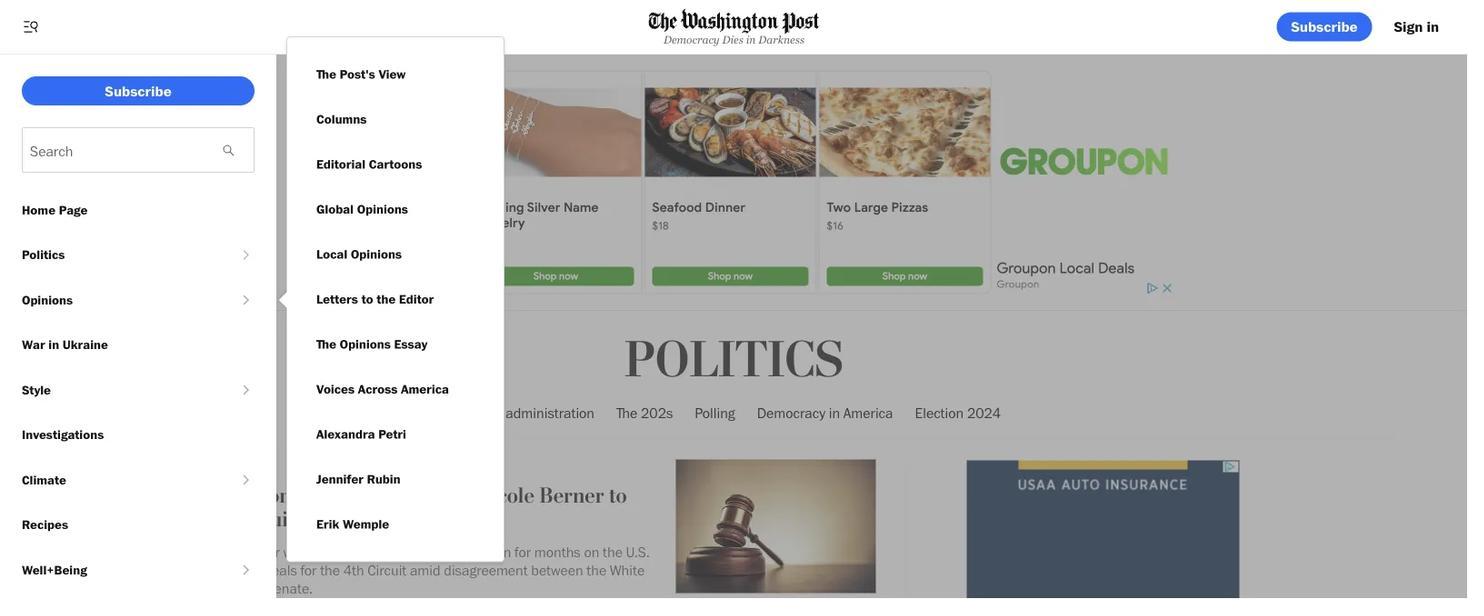 Task type: locate. For each thing, give the bounding box(es) containing it.
biden administration link
[[467, 389, 595, 437]]

subscribe link
[[1277, 12, 1373, 41], [22, 76, 255, 105]]

0 vertical spatial subscribe
[[1292, 18, 1358, 35]]

investigations
[[22, 427, 104, 442]]

the 202s
[[617, 404, 673, 422]]

voices across america
[[316, 382, 449, 397]]

1 vertical spatial the
[[316, 336, 336, 352]]

opinions down politics
[[22, 292, 73, 307]]

opinions
[[357, 201, 408, 217], [351, 246, 402, 262], [22, 292, 73, 307], [340, 336, 391, 352]]

4th down the a
[[343, 561, 364, 579]]

0 horizontal spatial subscribe
[[105, 82, 172, 100]]

4th
[[197, 507, 228, 533], [343, 561, 364, 579]]

democracy for democracy dies in darkness
[[664, 33, 720, 46]]

0 vertical spatial biden
[[467, 404, 503, 422]]

the post's view
[[316, 66, 406, 82]]

letters to the editor
[[316, 291, 434, 307]]

politics
[[625, 330, 844, 392]]

0 vertical spatial berner
[[540, 483, 604, 509]]

opinions down "editorial cartoons" link
[[357, 201, 408, 217]]

to up the u.s.
[[609, 483, 627, 509]]

1 horizontal spatial to
[[609, 483, 627, 509]]

post's
[[340, 66, 375, 82]]

primary element
[[0, 0, 1469, 55]]

in
[[1427, 18, 1440, 35], [746, 33, 756, 46], [48, 337, 59, 352], [829, 404, 840, 422]]

biden inside biden nominates labor lawyer nicole berner to 4th circuit
[[197, 483, 251, 509]]

war in ukraine link
[[0, 322, 276, 367]]

election 2024
[[915, 404, 1001, 422]]

0 vertical spatial to
[[362, 291, 373, 307]]

biden down legal issues
[[197, 483, 251, 509]]

the down take
[[320, 561, 340, 579]]

view
[[379, 66, 406, 82]]

circuit up would
[[233, 507, 295, 533]]

1 horizontal spatial subscribe link
[[1277, 12, 1373, 41]]

america
[[401, 382, 449, 397], [844, 404, 893, 422]]

america left election
[[844, 404, 893, 422]]

the left editor
[[377, 291, 396, 307]]

1 horizontal spatial subscribe
[[1292, 18, 1358, 35]]

berner
[[540, 483, 604, 509], [238, 543, 280, 561]]

alexandra petri link
[[302, 412, 421, 457]]

to
[[362, 291, 373, 307], [609, 483, 627, 509]]

cartoons
[[369, 156, 422, 172]]

the for the opinions essay
[[316, 336, 336, 352]]

the 202s link
[[617, 389, 673, 437]]

politics link
[[0, 232, 238, 277]]

1 horizontal spatial circuit
[[368, 561, 407, 579]]

subscribe
[[1292, 18, 1358, 35], [105, 82, 172, 100]]

0 horizontal spatial for
[[300, 561, 317, 579]]

the down on
[[587, 561, 607, 579]]

2 vertical spatial the
[[617, 404, 638, 422]]

democracy left dies
[[664, 33, 720, 46]]

0 vertical spatial circuit
[[233, 507, 295, 533]]

war
[[22, 337, 45, 352]]

style
[[22, 382, 51, 397]]

nicole up court
[[197, 543, 235, 561]]

circuit down seat
[[368, 561, 407, 579]]

1 vertical spatial subscribe link
[[22, 76, 255, 105]]

0 vertical spatial democracy
[[664, 33, 720, 46]]

0 horizontal spatial nicole
[[197, 543, 235, 561]]

in inside 'link'
[[48, 337, 59, 352]]

search and browse sections image
[[22, 18, 40, 36]]

polling
[[695, 404, 735, 422]]

1 horizontal spatial nicole
[[477, 483, 535, 509]]

global opinions
[[316, 201, 408, 217]]

4th up court
[[197, 507, 228, 533]]

columns
[[316, 111, 367, 127]]

for down would
[[300, 561, 317, 579]]

appeals
[[249, 561, 297, 579]]

0 horizontal spatial 4th
[[197, 507, 228, 533]]

0 horizontal spatial democracy
[[664, 33, 720, 46]]

0 horizontal spatial biden
[[197, 483, 251, 509]]

0 vertical spatial america
[[401, 382, 449, 397]]

1 vertical spatial circuit
[[368, 561, 407, 579]]

democracy in america link
[[757, 389, 893, 437]]

1 vertical spatial america
[[844, 404, 893, 422]]

war in ukraine
[[22, 337, 108, 352]]

erik wemple link
[[302, 502, 404, 547]]

1 horizontal spatial 4th
[[343, 561, 364, 579]]

sign in
[[1395, 18, 1440, 35]]

opinions right local
[[351, 246, 402, 262]]

opinions for local opinions
[[351, 246, 402, 262]]

the
[[377, 291, 396, 307], [603, 543, 623, 561], [320, 561, 340, 579], [587, 561, 607, 579]]

1 vertical spatial 4th
[[343, 561, 364, 579]]

None search field
[[22, 127, 255, 173], [23, 128, 210, 172], [22, 127, 255, 173], [23, 128, 210, 172]]

0 vertical spatial nicole
[[477, 483, 535, 509]]

0 horizontal spatial america
[[401, 382, 449, 397]]

0 vertical spatial the
[[316, 66, 336, 82]]

democracy in america
[[757, 404, 893, 422]]

nicole inside nicole berner would take a seat that has been open for months on the u.s. court of appeals for the 4th circuit amid disagreement between the white house and senate.
[[197, 543, 235, 561]]

of
[[234, 561, 245, 579]]

america down essay
[[401, 382, 449, 397]]

biden nominates labor lawyer nicole berner to 4th circuit link
[[197, 483, 662, 536]]

biden for biden administration
[[467, 404, 503, 422]]

biden
[[467, 404, 503, 422], [197, 483, 251, 509]]

global opinions link
[[302, 187, 423, 232]]

across
[[358, 382, 398, 397]]

editorial cartoons link
[[302, 142, 437, 187]]

berner up months
[[540, 483, 604, 509]]

amid
[[410, 561, 441, 579]]

to right letters
[[362, 291, 373, 307]]

legal
[[197, 460, 230, 473]]

america for democracy in america
[[844, 404, 893, 422]]

the up voices on the left of page
[[316, 336, 336, 352]]

subscribe inside primary "element"
[[1292, 18, 1358, 35]]

page
[[59, 202, 88, 217]]

1 vertical spatial nicole
[[197, 543, 235, 561]]

editor
[[399, 291, 434, 307]]

disagreement
[[444, 561, 528, 579]]

nicole berner would take a seat that has been open for months on the u.s. court of appeals for the 4th circuit amid disagreement between the white house and senate.
[[197, 543, 650, 597]]

the post's view link
[[302, 52, 420, 97]]

1 horizontal spatial america
[[844, 404, 893, 422]]

the left '202s'
[[617, 404, 638, 422]]

0 horizontal spatial berner
[[238, 543, 280, 561]]

0 vertical spatial subscribe link
[[1277, 12, 1373, 41]]

and
[[239, 580, 263, 597]]

1 vertical spatial berner
[[238, 543, 280, 561]]

1 vertical spatial subscribe
[[105, 82, 172, 100]]

0 vertical spatial 4th
[[197, 507, 228, 533]]

opinions link
[[0, 277, 238, 322]]

1 horizontal spatial berner
[[540, 483, 604, 509]]

nicole up open
[[477, 483, 535, 509]]

0 horizontal spatial circuit
[[233, 507, 295, 533]]

advertisement region
[[293, 69, 1175, 296], [967, 461, 1240, 599]]

1 vertical spatial biden
[[197, 483, 251, 509]]

4th inside biden nominates labor lawyer nicole berner to 4th circuit
[[197, 507, 228, 533]]

biden left administration
[[467, 404, 503, 422]]

1 vertical spatial democracy
[[757, 404, 826, 422]]

democracy inside primary "element"
[[664, 33, 720, 46]]

0 horizontal spatial to
[[362, 291, 373, 307]]

nicole
[[477, 483, 535, 509], [197, 543, 235, 561]]

recipes link
[[0, 502, 276, 547]]

that
[[393, 543, 418, 561]]

for right open
[[515, 543, 531, 561]]

the
[[316, 66, 336, 82], [316, 336, 336, 352], [617, 404, 638, 422]]

berner up appeals
[[238, 543, 280, 561]]

in for war in ukraine
[[48, 337, 59, 352]]

1 horizontal spatial for
[[515, 543, 531, 561]]

dialog
[[276, 36, 505, 562]]

1 vertical spatial to
[[609, 483, 627, 509]]

1 horizontal spatial biden
[[467, 404, 503, 422]]

0 vertical spatial for
[[515, 543, 531, 561]]

the left post's
[[316, 66, 336, 82]]

alexandra
[[316, 427, 375, 442]]

nominates
[[256, 483, 353, 509]]

1 vertical spatial for
[[300, 561, 317, 579]]

white
[[610, 561, 645, 579]]

america for voices across america
[[401, 382, 449, 397]]

1 horizontal spatial democracy
[[757, 404, 826, 422]]

opinions left essay
[[340, 336, 391, 352]]

democracy right polling
[[757, 404, 826, 422]]

sign in link
[[1380, 12, 1454, 41]]



Task type: vqa. For each thing, say whether or not it's contained in the screenshot.
global opinions
yes



Task type: describe. For each thing, give the bounding box(es) containing it.
open
[[481, 543, 511, 561]]

ukraine
[[63, 337, 108, 352]]

1 vertical spatial advertisement region
[[967, 461, 1240, 599]]

legal issues link
[[197, 460, 270, 473]]

climate
[[22, 472, 66, 487]]

letters
[[316, 291, 358, 307]]

jennifer rubin link
[[302, 457, 415, 502]]

letters to the editor link
[[302, 277, 449, 322]]

subscribe for leftmost 'subscribe' link
[[105, 82, 172, 100]]

rubin
[[367, 472, 401, 487]]

2024
[[968, 404, 1001, 422]]

local
[[316, 246, 348, 262]]

the washington post homepage. image
[[649, 9, 820, 34]]

circuit inside nicole berner would take a seat that has been open for months on the u.s. court of appeals for the 4th circuit amid disagreement between the white house and senate.
[[368, 561, 407, 579]]

house
[[197, 580, 236, 597]]

seat
[[364, 543, 390, 561]]

the for the post's view
[[316, 66, 336, 82]]

election
[[915, 404, 964, 422]]

tagline, democracy dies in darkness element
[[649, 33, 820, 46]]

style link
[[0, 367, 238, 412]]

columns link
[[302, 97, 381, 142]]

in for democracy in america
[[829, 404, 840, 422]]

subscribe for 'subscribe' link to the right
[[1292, 18, 1358, 35]]

editorial cartoons
[[316, 156, 422, 172]]

0 horizontal spatial subscribe link
[[22, 76, 255, 105]]

legal issues
[[197, 460, 270, 473]]

jennifer
[[316, 472, 364, 487]]

berner inside biden nominates labor lawyer nicole berner to 4th circuit
[[540, 483, 604, 509]]

wemple
[[343, 517, 389, 532]]

labor
[[358, 483, 406, 509]]

home page link
[[0, 187, 276, 232]]

would
[[283, 543, 319, 561]]

biden for biden nominates labor lawyer nicole berner to 4th circuit
[[197, 483, 251, 509]]

circuit inside biden nominates labor lawyer nicole berner to 4th circuit
[[233, 507, 295, 533]]

petri
[[379, 427, 406, 442]]

202s
[[641, 404, 673, 422]]

dialog containing the post's view
[[276, 36, 505, 562]]

has
[[421, 543, 444, 561]]

to inside letters to the editor "link"
[[362, 291, 373, 307]]

take
[[323, 543, 349, 561]]

democracy dies in darkness link
[[649, 9, 820, 46]]

the opinions essay link
[[302, 322, 442, 367]]

well+being
[[22, 562, 87, 577]]

sign
[[1395, 18, 1424, 35]]

0 vertical spatial advertisement region
[[293, 69, 1175, 296]]

the right on
[[603, 543, 623, 561]]

jennifer rubin
[[316, 472, 401, 487]]

the inside "link"
[[377, 291, 396, 307]]

berner inside nicole berner would take a seat that has been open for months on the u.s. court of appeals for the 4th circuit amid disagreement between the white house and senate.
[[238, 543, 280, 561]]

local opinions link
[[302, 232, 417, 277]]

lawyer
[[411, 483, 472, 509]]

essay
[[394, 336, 428, 352]]

u.s.
[[626, 543, 650, 561]]

court
[[197, 561, 230, 579]]

home page
[[22, 202, 88, 217]]

erik wemple
[[316, 517, 389, 532]]

alexandra petri
[[316, 427, 406, 442]]

investigations link
[[0, 412, 276, 457]]

nicole inside biden nominates labor lawyer nicole berner to 4th circuit
[[477, 483, 535, 509]]

in for sign in
[[1427, 18, 1440, 35]]

voices
[[316, 382, 355, 397]]

senate.
[[266, 580, 313, 597]]

on
[[584, 543, 600, 561]]

issues
[[233, 460, 270, 473]]

democracy for democracy in america
[[757, 404, 826, 422]]

to inside biden nominates labor lawyer nicole berner to 4th circuit
[[609, 483, 627, 509]]

between
[[531, 561, 584, 579]]

home
[[22, 202, 55, 217]]

a
[[353, 543, 360, 561]]

election 2024 link
[[915, 389, 1001, 437]]

months
[[535, 543, 581, 561]]

climate link
[[0, 457, 238, 502]]

opinions for global opinions
[[357, 201, 408, 217]]

polling link
[[695, 389, 735, 437]]

voices across america link
[[302, 367, 464, 412]]

dies
[[722, 33, 744, 46]]

biden administration
[[467, 404, 595, 422]]

been
[[447, 543, 477, 561]]

the for the 202s
[[617, 404, 638, 422]]

administration
[[506, 404, 595, 422]]

4th inside nicole berner would take a seat that has been open for months on the u.s. court of appeals for the 4th circuit amid disagreement between the white house and senate.
[[343, 561, 364, 579]]

the opinions essay
[[316, 336, 428, 352]]

opinions for the opinions essay
[[340, 336, 391, 352]]

local opinions
[[316, 246, 402, 262]]

politics link
[[625, 330, 844, 392]]

biden nominates labor lawyer nicole berner to 4th circuit
[[197, 483, 627, 533]]

recipes
[[22, 517, 68, 532]]

global
[[316, 201, 354, 217]]

democracy dies in darkness
[[664, 33, 805, 46]]

darkness
[[759, 33, 805, 46]]



